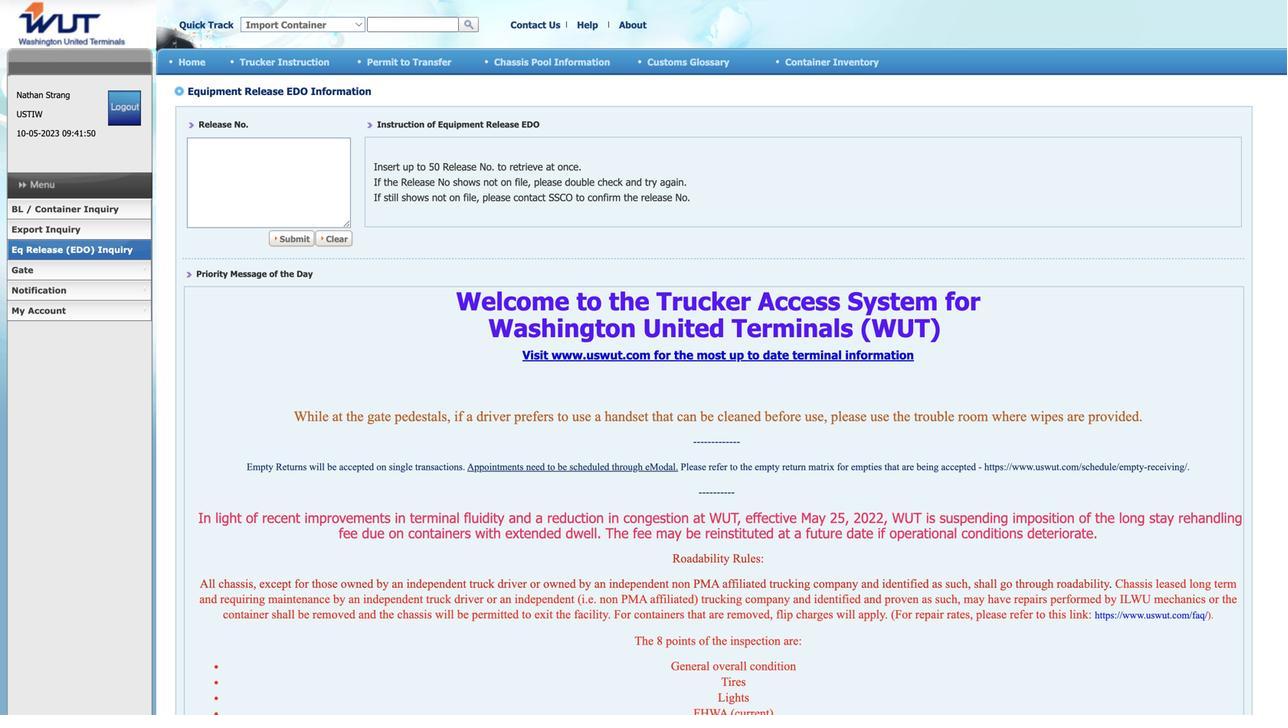 Task type: vqa. For each thing, say whether or not it's contained in the screenshot.
10-17-2023 11:14:07
no



Task type: locate. For each thing, give the bounding box(es) containing it.
/
[[26, 204, 32, 214]]

customs
[[648, 56, 688, 67]]

bl / container inquiry
[[11, 204, 119, 214]]

export inquiry link
[[7, 220, 152, 240]]

quick
[[179, 19, 206, 30]]

nathan strang
[[17, 90, 70, 100]]

container
[[786, 56, 831, 67], [35, 204, 81, 214]]

about link
[[619, 19, 647, 30]]

about
[[619, 19, 647, 30]]

information
[[555, 56, 611, 67]]

1 horizontal spatial container
[[786, 56, 831, 67]]

10-
[[17, 128, 29, 138]]

notification link
[[7, 281, 152, 301]]

track
[[208, 19, 234, 30]]

inquiry for (edo)
[[98, 245, 133, 255]]

inventory
[[834, 56, 879, 67]]

1 vertical spatial container
[[35, 204, 81, 214]]

help link
[[577, 19, 599, 30]]

permit to transfer
[[367, 56, 452, 67]]

2 vertical spatial inquiry
[[98, 245, 133, 255]]

my account link
[[7, 301, 152, 321]]

eq
[[11, 245, 23, 255]]

inquiry right (edo)
[[98, 245, 133, 255]]

container left inventory
[[786, 56, 831, 67]]

help
[[577, 19, 599, 30]]

my account
[[11, 305, 66, 316]]

inquiry for container
[[84, 204, 119, 214]]

export inquiry
[[11, 224, 81, 235]]

container inventory
[[786, 56, 879, 67]]

bl / container inquiry link
[[7, 199, 152, 220]]

0 vertical spatial container
[[786, 56, 831, 67]]

trucker
[[240, 56, 275, 67]]

bl
[[11, 204, 23, 214]]

eq release (edo) inquiry link
[[7, 240, 152, 260]]

login image
[[108, 90, 141, 126]]

inquiry down bl / container inquiry
[[45, 224, 81, 235]]

None text field
[[367, 17, 459, 32]]

(edo)
[[66, 245, 95, 255]]

inquiry
[[84, 204, 119, 214], [45, 224, 81, 235], [98, 245, 133, 255]]

gate link
[[7, 260, 152, 281]]

trucker instruction
[[240, 56, 330, 67]]

1 vertical spatial inquiry
[[45, 224, 81, 235]]

0 vertical spatial inquiry
[[84, 204, 119, 214]]

notification
[[11, 285, 67, 296]]

0 horizontal spatial container
[[35, 204, 81, 214]]

container up export inquiry
[[35, 204, 81, 214]]

05-
[[29, 128, 41, 138]]

inquiry up export inquiry link
[[84, 204, 119, 214]]

pool
[[532, 56, 552, 67]]



Task type: describe. For each thing, give the bounding box(es) containing it.
to
[[401, 56, 410, 67]]

transfer
[[413, 56, 452, 67]]

strang
[[46, 90, 70, 100]]

us
[[549, 19, 561, 30]]

account
[[28, 305, 66, 316]]

nathan
[[17, 90, 43, 100]]

release
[[26, 245, 63, 255]]

chassis
[[494, 56, 529, 67]]

customs glossary
[[648, 56, 730, 67]]

quick track
[[179, 19, 234, 30]]

my
[[11, 305, 25, 316]]

contact us
[[511, 19, 561, 30]]

chassis pool information
[[494, 56, 611, 67]]

home
[[179, 56, 206, 67]]

instruction
[[278, 56, 330, 67]]

eq release (edo) inquiry
[[11, 245, 133, 255]]

glossary
[[690, 56, 730, 67]]

gate
[[11, 265, 33, 275]]

contact us link
[[511, 19, 561, 30]]

ustiw
[[17, 109, 42, 119]]

permit
[[367, 56, 398, 67]]

10-05-2023 09:41:51
[[17, 128, 96, 138]]

2023
[[41, 128, 60, 138]]

contact
[[511, 19, 547, 30]]

09:41:51
[[62, 128, 96, 138]]

export
[[11, 224, 43, 235]]



